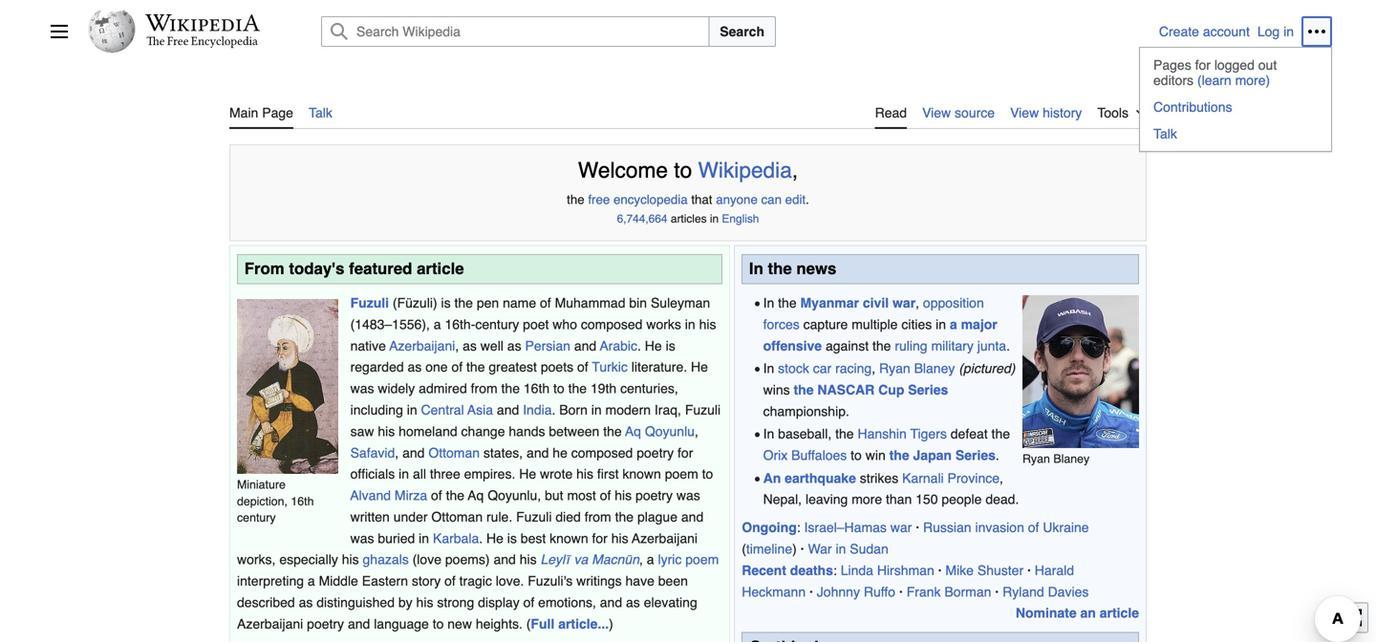 Task type: locate. For each thing, give the bounding box(es) containing it.
he
[[645, 338, 662, 353], [691, 360, 708, 375], [519, 467, 536, 482], [487, 531, 504, 546]]

0 horizontal spatial talk link
[[309, 94, 333, 127]]

1 vertical spatial ryan
[[1023, 452, 1050, 466]]

is down works
[[666, 338, 676, 353]]

1 vertical spatial poem
[[686, 552, 719, 568]]

ottoman up three
[[429, 445, 480, 461]]

aq down modern
[[625, 424, 641, 439]]

0 horizontal spatial )
[[433, 295, 437, 311]]

states,
[[484, 445, 523, 461]]

for inside . he is best known for his azerbaijani works, especially his
[[592, 531, 608, 546]]

0 vertical spatial was
[[350, 381, 374, 396]]

0 vertical spatial century
[[475, 317, 519, 332]]

editors
[[1154, 73, 1194, 88]]

his right by
[[416, 595, 433, 610]]

hanshin
[[858, 426, 907, 442]]

century up well
[[475, 317, 519, 332]]

main content
[[222, 86, 1155, 642]]

2 vertical spatial was
[[350, 531, 374, 546]]

1 horizontal spatial blaney
[[1054, 452, 1090, 466]]

his down including
[[378, 424, 395, 439]]

qoyunlu
[[645, 424, 695, 439]]

fuzuli inside . born in modern iraq, fuzuli saw his homeland change hands between the
[[685, 402, 721, 418]]

contributions link
[[1140, 94, 1332, 120]]

ryan
[[879, 361, 911, 376], [1023, 452, 1050, 466]]

1 view from the left
[[923, 105, 951, 120]]

ottoman up karbala
[[432, 509, 483, 525]]

0 vertical spatial :
[[797, 520, 801, 535]]

to left the win
[[851, 448, 862, 463]]

aq inside the aq qoyunlu , safavid , and ottoman
[[625, 424, 641, 439]]

0 horizontal spatial azerbaijani
[[237, 617, 303, 632]]

poem right the "lyric"
[[686, 552, 719, 568]]

and inside the aq qoyunlu , safavid , and ottoman
[[403, 445, 425, 461]]

1 vertical spatial aq
[[468, 488, 484, 503]]

article right an
[[1100, 606, 1139, 621]]

native
[[350, 338, 386, 353]]

welcome
[[578, 158, 668, 182]]

1 vertical spatial fuzuli
[[685, 402, 721, 418]]

poetry down aq qoyunlu link
[[637, 445, 674, 461]]

1 vertical spatial (
[[526, 617, 531, 632]]

0 vertical spatial )
[[433, 295, 437, 311]]

is up 16th-
[[441, 295, 451, 311]]

blaney
[[914, 361, 955, 376], [1054, 452, 1090, 466]]

and left the he
[[527, 445, 549, 461]]

2 horizontal spatial fuzuli
[[685, 402, 721, 418]]

0 horizontal spatial more
[[852, 492, 882, 507]]

his down suleyman
[[699, 317, 716, 332]]

log in link
[[1258, 24, 1294, 39]]

1 vertical spatial century
[[237, 511, 276, 525]]

2 horizontal spatial is
[[666, 338, 676, 353]]

poets
[[541, 360, 574, 375]]

a major offensive link
[[763, 317, 998, 353]]

0 vertical spatial from
[[471, 381, 498, 396]]

0 vertical spatial more
[[1236, 73, 1266, 88]]

he inside literature. he was widely admired from the 16th to the 19th centuries, including in
[[691, 360, 708, 375]]

as left well
[[463, 338, 477, 353]]

to inside states, and he composed poetry for officials in all three empires. he wrote his first known poem to alvand mirza
[[702, 467, 713, 482]]

iraq,
[[655, 402, 682, 418]]

0 vertical spatial blaney
[[914, 361, 955, 376]]

poem
[[665, 467, 699, 482], [686, 552, 719, 568]]

poetry up plague
[[636, 488, 673, 503]]

ryan inside in stock car racing , ryan blaney (pictured) wins the nascar cup series championship. in baseball, the hanshin tigers defeat the orix buffaloes to win the japan series .
[[879, 361, 911, 376]]

logged
[[1215, 57, 1255, 73]]

russian invasion of ukraine timeline
[[746, 520, 1089, 557]]

talk inside personal tools navigation
[[1154, 126, 1178, 141]]

from inside literature. he was widely admired from the 16th to the 19th centuries, including in
[[471, 381, 498, 396]]

to inside in stock car racing , ryan blaney (pictured) wins the nascar cup series championship. in baseball, the hanshin tigers defeat the orix buffaloes to win the japan series .
[[851, 448, 862, 463]]

0 horizontal spatial aq
[[468, 488, 484, 503]]

can
[[761, 193, 782, 207]]

0 vertical spatial composed
[[581, 317, 643, 332]]

of inside ) is the pen name of muhammad bin suleyman (1483–1556), a 16th-century poet who composed works in his native
[[540, 295, 551, 311]]

1 horizontal spatial article
[[1100, 606, 1139, 621]]

a down the opposition
[[950, 317, 958, 332]]

1 horizontal spatial century
[[475, 317, 519, 332]]

0 vertical spatial article
[[417, 260, 464, 278]]

full article... )
[[531, 617, 614, 632]]

poem down the qoyunlu
[[665, 467, 699, 482]]

fullscreen image
[[1344, 608, 1363, 627]]

for for states, and he composed poetry for officials in all three empires. he wrote his first known poem to alvand mirza
[[678, 445, 693, 461]]

0 vertical spatial aq
[[625, 424, 641, 439]]

war
[[893, 295, 916, 311], [891, 520, 912, 535]]

for up leylī va macnūn link at the left bottom of the page
[[592, 531, 608, 546]]

2 view from the left
[[1011, 105, 1039, 120]]

0 vertical spatial poem
[[665, 467, 699, 482]]

) up azerbaijani link
[[433, 295, 437, 311]]

in inside ) is the pen name of muhammad bin suleyman (1483–1556), a 16th-century poet who composed works in his native
[[685, 317, 696, 332]]

. up province
[[996, 448, 1000, 463]]

to down poets
[[554, 381, 565, 396]]

aq qoyunlu link
[[625, 424, 695, 439]]

blaney up ukraine
[[1054, 452, 1090, 466]]

talk link right page
[[309, 94, 333, 127]]

as
[[463, 338, 477, 353], [507, 338, 522, 353], [408, 360, 422, 375], [299, 595, 313, 610], [626, 595, 640, 610]]

a left 16th-
[[434, 317, 441, 332]]

0 vertical spatial fuzuli
[[350, 295, 389, 311]]

under
[[394, 509, 428, 525]]

civil
[[863, 295, 889, 311]]

pages for logged out editors
[[1154, 57, 1277, 88]]

his down 'best'
[[520, 552, 537, 568]]

myanmar
[[801, 295, 859, 311]]

english link
[[722, 213, 759, 225]]

0 vertical spatial ryan
[[879, 361, 911, 376]]

to left an at the right bottom of page
[[702, 467, 713, 482]]

16th
[[524, 381, 550, 396], [291, 495, 314, 508]]

0 vertical spatial azerbaijani
[[390, 338, 455, 353]]

2 vertical spatial poetry
[[307, 617, 344, 632]]

aq inside of the aq qoyunlu, but most of his poetry was written under ottoman rule. fuzuli died from the plague and was buried in
[[468, 488, 484, 503]]

known right first
[[623, 467, 661, 482]]

1 horizontal spatial more
[[1236, 73, 1266, 88]]

is inside . he is regarded as one of the greatest poets of
[[666, 338, 676, 353]]

2 vertical spatial for
[[592, 531, 608, 546]]

in down suleyman
[[685, 317, 696, 332]]

0 vertical spatial 16th
[[524, 381, 550, 396]]

language
[[374, 617, 429, 632]]

in for in the myanmar civil war ,
[[763, 295, 775, 311]]

, inside in stock car racing , ryan blaney (pictured) wins the nascar cup series championship. in baseball, the hanshin tigers defeat the orix buffaloes to win the japan series .
[[872, 361, 876, 376]]

and inside states, and he composed poetry for officials in all three empires. he wrote his first known poem to alvand mirza
[[527, 445, 549, 461]]

johnny ruffo link
[[817, 584, 896, 600]]

he inside . he is best known for his azerbaijani works, especially his
[[487, 531, 504, 546]]

) down writings
[[609, 617, 614, 632]]

well
[[481, 338, 504, 353]]

in right log
[[1284, 24, 1294, 39]]

1 vertical spatial ottoman
[[432, 509, 483, 525]]

ukraine
[[1043, 520, 1089, 535]]

2 vertical spatial azerbaijani
[[237, 617, 303, 632]]

read link
[[875, 94, 907, 129]]

talk for contributions
[[1154, 126, 1178, 141]]

for down the qoyunlu
[[678, 445, 693, 461]]

distinguished
[[317, 595, 395, 610]]

ruling
[[895, 338, 928, 353]]

in up (love at the bottom
[[419, 531, 429, 546]]

in up ruling military junta link
[[936, 317, 946, 332]]

16th inside literature. he was widely admired from the 16th to the 19th centuries, including in
[[524, 381, 550, 396]]

main page
[[229, 105, 293, 120]]

in down that
[[710, 213, 719, 225]]

0 horizontal spatial fuzuli
[[350, 295, 389, 311]]

1 horizontal spatial aq
[[625, 424, 641, 439]]

1 vertical spatial from
[[585, 509, 612, 525]]

1 horizontal spatial ryan
[[1023, 452, 1050, 466]]

0 horizontal spatial for
[[592, 531, 608, 546]]

aq
[[625, 424, 641, 439], [468, 488, 484, 503]]

nominate an article
[[1016, 606, 1139, 621]]

0 horizontal spatial 16th
[[291, 495, 314, 508]]

1 horizontal spatial talk
[[1154, 126, 1178, 141]]

in inside . born in modern iraq, fuzuli saw his homeland change hands between the
[[591, 402, 602, 418]]

works
[[647, 317, 682, 332]]

the left 'free' 'link'
[[567, 193, 585, 207]]

talk right page
[[309, 105, 333, 120]]

ryan up the cup at bottom right
[[879, 361, 911, 376]]

a inside ) is the pen name of muhammad bin suleyman (1483–1556), a 16th-century poet who composed works in his native
[[434, 317, 441, 332]]

) inside ) is the pen name of muhammad bin suleyman (1483–1556), a 16th-century poet who composed works in his native
[[433, 295, 437, 311]]

0 horizontal spatial (
[[393, 295, 397, 311]]

in inside literature. he was widely admired from the 16th to the 19th centuries, including in
[[407, 402, 417, 418]]

his down first
[[615, 488, 632, 503]]

poetry down distinguished on the left of the page
[[307, 617, 344, 632]]

century down depiction,
[[237, 511, 276, 525]]

he up the literature.
[[645, 338, 662, 353]]

1 horizontal spatial known
[[623, 467, 661, 482]]

0 horizontal spatial century
[[237, 511, 276, 525]]

empires.
[[464, 467, 516, 482]]

safavid link
[[350, 445, 395, 461]]

16th inside miniature depiction, 16th century
[[291, 495, 314, 508]]

pages
[[1154, 57, 1192, 73]]

1 horizontal spatial is
[[507, 531, 517, 546]]

written
[[350, 509, 390, 525]]

ghazals (love poems) and his leylī va macnūn , a lyric poem interpreting a middle eastern story of tragic love. fuzuli's writings have been described as distinguished by his strong display of emotions, and as elevating azerbaijani poetry and language to new heights. (
[[237, 552, 719, 632]]

azerbaijani up the "lyric"
[[632, 531, 698, 546]]

the down well
[[467, 360, 485, 375]]

0 horizontal spatial :
[[797, 520, 801, 535]]

,
[[792, 158, 798, 182], [916, 295, 920, 311], [455, 338, 459, 353], [872, 361, 876, 376], [695, 424, 699, 439], [395, 445, 399, 461], [1000, 471, 1004, 486], [640, 552, 643, 568]]

the down modern
[[603, 424, 622, 439]]

opposition forces link
[[763, 295, 984, 332]]

0 vertical spatial for
[[1195, 57, 1211, 73]]

fuzuli up (1483–1556),
[[350, 295, 389, 311]]

blaney down ruling military junta link
[[914, 361, 955, 376]]

english
[[722, 213, 759, 225]]

series down defeat
[[956, 448, 996, 463]]

the inside ) is the pen name of muhammad bin suleyman (1483–1556), a 16th-century poet who composed works in his native
[[455, 295, 473, 311]]

rule.
[[487, 509, 513, 525]]

1 vertical spatial war
[[891, 520, 912, 535]]

in down '19th'
[[591, 402, 602, 418]]

he
[[553, 445, 568, 461]]

1 horizontal spatial :
[[833, 563, 837, 578]]

aq qoyunlu , safavid , and ottoman
[[350, 424, 699, 461]]

2 vertical spatial is
[[507, 531, 517, 546]]

in
[[1284, 24, 1294, 39], [710, 213, 719, 225], [685, 317, 696, 332], [936, 317, 946, 332], [407, 402, 417, 418], [591, 402, 602, 418], [399, 467, 409, 482], [419, 531, 429, 546], [836, 542, 846, 557]]

free
[[588, 193, 610, 207]]

contributions
[[1154, 99, 1233, 115]]

full article... link
[[531, 617, 609, 632]]

the up championship.
[[794, 382, 814, 398]]

aq down 'empires.'
[[468, 488, 484, 503]]

hirshman
[[877, 563, 935, 578]]

an earthquake strikes karnali province
[[763, 471, 1000, 486]]

karbala link
[[433, 531, 479, 546]]

central
[[421, 402, 464, 418]]

he down rule.
[[487, 531, 504, 546]]

1 vertical spatial article
[[1100, 606, 1139, 621]]

main content containing welcome to
[[222, 86, 1155, 642]]

composed up the 'arabic'
[[581, 317, 643, 332]]

0 horizontal spatial from
[[471, 381, 498, 396]]

azerbaijani up one
[[390, 338, 455, 353]]

. right can on the right top of the page
[[806, 193, 810, 207]]

0 vertical spatial is
[[441, 295, 451, 311]]

: down nepal,
[[797, 520, 801, 535]]

ghazals link
[[363, 552, 409, 568]]

) is the pen name of muhammad bin suleyman (1483–1556), a 16th-century poet who composed works in his native
[[350, 295, 716, 353]]

the down three
[[446, 488, 465, 503]]

poetry inside of the aq qoyunlu, but most of his poetry was written under ottoman rule. fuzuli died from the plague and was buried in
[[636, 488, 673, 503]]

is for azerbaijani
[[507, 531, 517, 546]]

view for view history
[[1011, 105, 1039, 120]]

2 vertical spatial fuzuli
[[516, 509, 552, 525]]

1 vertical spatial 16th
[[291, 495, 314, 508]]

from down most
[[585, 509, 612, 525]]

an
[[763, 471, 781, 486]]

is inside . he is best known for his azerbaijani works, especially his
[[507, 531, 517, 546]]

a inside the a major offensive
[[950, 317, 958, 332]]

16th-
[[445, 317, 475, 332]]

fuzuli right iraq,
[[685, 402, 721, 418]]

1 vertical spatial was
[[677, 488, 700, 503]]

the inside the free encyclopedia that anyone can edit . 6,744,664 articles in english
[[567, 193, 585, 207]]

1 vertical spatial azerbaijani
[[632, 531, 698, 546]]

and right asia
[[497, 402, 519, 418]]

1 horizontal spatial fuzuli
[[516, 509, 552, 525]]

1 horizontal spatial (
[[526, 617, 531, 632]]

1 vertical spatial )
[[609, 617, 614, 632]]

. left born
[[552, 402, 556, 418]]

0 vertical spatial series
[[908, 382, 949, 398]]

the up buffaloes
[[836, 426, 854, 442]]

pen
[[477, 295, 499, 311]]

in for in the news
[[749, 260, 764, 278]]

1 vertical spatial is
[[666, 338, 676, 353]]

. born in modern iraq, fuzuli saw his homeland change hands between the
[[350, 402, 721, 439]]

and down distinguished on the left of the page
[[348, 617, 370, 632]]

is left 'best'
[[507, 531, 517, 546]]

lyric poem link
[[658, 552, 719, 568]]

he inside . he is regarded as one of the greatest poets of
[[645, 338, 662, 353]]

from today's featured article
[[244, 260, 464, 278]]

0 horizontal spatial blaney
[[914, 361, 955, 376]]

composed up first
[[571, 445, 633, 461]]

view left source
[[923, 105, 951, 120]]

the up 16th-
[[455, 295, 473, 311]]

0 vertical spatial poetry
[[637, 445, 674, 461]]

0 horizontal spatial known
[[550, 531, 589, 546]]

baseball,
[[778, 426, 832, 442]]

he up qoyunlu,
[[519, 467, 536, 482]]

view source link
[[923, 94, 995, 127]]

1 vertical spatial series
[[956, 448, 996, 463]]

from inside of the aq qoyunlu, but most of his poetry was written under ottoman rule. fuzuli died from the plague and was buried in
[[585, 509, 612, 525]]

in left all
[[399, 467, 409, 482]]

he for . he is regarded as one of the greatest poets of
[[645, 338, 662, 353]]

arabic link
[[600, 338, 638, 353]]

1 vertical spatial more
[[852, 492, 882, 507]]

1 vertical spatial known
[[550, 531, 589, 546]]

16th up india link
[[524, 381, 550, 396]]

the down multiple
[[873, 338, 891, 353]]

in down "english" link
[[749, 260, 764, 278]]

0 horizontal spatial article
[[417, 260, 464, 278]]

1 horizontal spatial 16th
[[524, 381, 550, 396]]

. up the literature.
[[638, 338, 641, 353]]

2 horizontal spatial azerbaijani
[[632, 531, 698, 546]]

from up central asia and india
[[471, 381, 498, 396]]

0 vertical spatial talk
[[309, 105, 333, 120]]

2 horizontal spatial for
[[1195, 57, 1211, 73]]

his inside of the aq qoyunlu, but most of his poetry was written under ottoman rule. fuzuli died from the plague and was buried in
[[615, 488, 632, 503]]

known down died
[[550, 531, 589, 546]]

the up born
[[568, 381, 587, 396]]

arabic
[[600, 338, 638, 353]]

1 vertical spatial talk
[[1154, 126, 1178, 141]]

main
[[229, 105, 258, 120]]

1 horizontal spatial for
[[678, 445, 693, 461]]

is for the
[[666, 338, 676, 353]]

free link
[[588, 193, 610, 207]]

0 horizontal spatial talk
[[309, 105, 333, 120]]

leaving
[[806, 492, 848, 507]]

offensive
[[763, 338, 822, 353]]

century inside miniature depiction, 16th century
[[237, 511, 276, 525]]

azerbaijani , as well as persian and arabic
[[390, 338, 638, 353]]

full article...
[[531, 617, 609, 632]]

for inside states, and he composed poetry for officials in all three empires. he wrote his first known poem to alvand mirza
[[678, 445, 693, 461]]

0 vertical spatial known
[[623, 467, 661, 482]]

widely
[[378, 381, 415, 396]]

0 horizontal spatial ryan
[[879, 361, 911, 376]]

azerbaijani down described
[[237, 617, 303, 632]]

was down written
[[350, 531, 374, 546]]

of up poet at the left
[[540, 295, 551, 311]]

the free encyclopedia image
[[147, 36, 259, 49]]

edit
[[785, 193, 806, 207]]

miniature
[[237, 478, 286, 492]]

0 horizontal spatial is
[[441, 295, 451, 311]]

states, and he composed poetry for officials in all three empires. he wrote his first known poem to alvand mirza
[[350, 445, 713, 503]]

: up johnny
[[833, 563, 837, 578]]

, nepal, leaving more than 150 people dead.
[[763, 471, 1019, 507]]

0 horizontal spatial series
[[908, 382, 949, 398]]

composed inside ) is the pen name of muhammad bin suleyman (1483–1556), a 16th-century poet who composed works in his native
[[581, 317, 643, 332]]

war down than
[[891, 520, 912, 535]]

miniature depiction, 16th century image
[[237, 299, 338, 474]]

19th
[[591, 381, 617, 396]]

strong
[[437, 595, 474, 610]]

nepal,
[[763, 492, 802, 507]]

0 horizontal spatial view
[[923, 105, 951, 120]]

his inside ) is the pen name of muhammad bin suleyman (1483–1556), a 16th-century poet who composed works in his native
[[699, 317, 716, 332]]

1 horizontal spatial view
[[1011, 105, 1039, 120]]

1 vertical spatial composed
[[571, 445, 633, 461]]

1 horizontal spatial from
[[585, 509, 612, 525]]

timeline
[[746, 542, 793, 557]]

1 horizontal spatial talk link
[[1140, 120, 1332, 147]]

was up plague
[[677, 488, 700, 503]]

more inside personal tools navigation
[[1236, 73, 1266, 88]]

0 vertical spatial ottoman
[[429, 445, 480, 461]]

talk down contributions
[[1154, 126, 1178, 141]]

of left ukraine
[[1028, 520, 1040, 535]]

. he is regarded as one of the greatest poets of
[[350, 338, 676, 375]]

1 horizontal spatial )
[[609, 617, 614, 632]]

1 vertical spatial for
[[678, 445, 693, 461]]

1 vertical spatial poetry
[[636, 488, 673, 503]]

mike shuster link
[[946, 563, 1024, 578]]

1 vertical spatial :
[[833, 563, 837, 578]]



Task type: vqa. For each thing, say whether or not it's contained in the screenshot.
the topmost from
yes



Task type: describe. For each thing, give the bounding box(es) containing it.
of inside russian invasion of ukraine timeline
[[1028, 520, 1040, 535]]

linda hirshman
[[841, 563, 935, 578]]

ongoing
[[742, 520, 797, 535]]

nascar
[[818, 382, 875, 398]]

persian link
[[525, 338, 571, 353]]

cup
[[879, 382, 905, 398]]

poetry inside states, and he composed poetry for officials in all three empires. he wrote his first known poem to alvand mirza
[[637, 445, 674, 461]]

modern
[[606, 402, 651, 418]]

Search Wikipedia search field
[[321, 16, 710, 47]]

safavid
[[350, 445, 395, 461]]

ryan blaney link
[[879, 361, 955, 376]]

including
[[350, 402, 403, 418]]

as inside . he is regarded as one of the greatest poets of
[[408, 360, 422, 375]]

wrote
[[540, 467, 573, 482]]

bin
[[629, 295, 647, 311]]

the inside . born in modern iraq, fuzuli saw his homeland change hands between the
[[603, 424, 622, 439]]

interpreting
[[237, 574, 304, 589]]

wins
[[763, 382, 790, 398]]

war
[[808, 542, 832, 557]]

to inside literature. he was widely admired from the 16th to the 19th centuries, including in
[[554, 381, 565, 396]]

he for . he is best known for his azerbaijani works, especially his
[[487, 531, 504, 546]]

0 vertical spatial (
[[393, 295, 397, 311]]

menu image
[[50, 22, 69, 41]]

create
[[1159, 24, 1200, 39]]

in inside the free encyclopedia that anyone can edit . 6,744,664 articles in english
[[710, 213, 719, 225]]

india
[[523, 402, 552, 418]]

deaths
[[790, 563, 833, 578]]

in up "orix"
[[763, 426, 775, 442]]

talk link for contributions
[[1140, 120, 1332, 147]]

most
[[567, 488, 596, 503]]

wikipedia image
[[145, 14, 260, 32]]

by
[[399, 595, 413, 610]]

eastern
[[362, 574, 408, 589]]

1 horizontal spatial series
[[956, 448, 996, 463]]

articles
[[671, 213, 707, 225]]

johnny
[[817, 584, 860, 600]]

display
[[478, 595, 520, 610]]

and inside of the aq qoyunlu, but most of his poetry was written under ottoman rule. fuzuli died from the plague and was buried in
[[681, 509, 704, 525]]

of up strong
[[445, 574, 456, 589]]

1 horizontal spatial azerbaijani
[[390, 338, 455, 353]]

. inside . he is best known for his azerbaijani works, especially his
[[479, 531, 483, 546]]

create account link
[[1159, 24, 1250, 39]]

frank
[[907, 584, 941, 600]]

azerbaijani link
[[390, 338, 455, 353]]

his inside . born in modern iraq, fuzuli saw his homeland change hands between the
[[378, 424, 395, 439]]

all
[[413, 467, 426, 482]]

to up that
[[674, 158, 692, 182]]

russian invasion of ukraine link
[[923, 520, 1089, 535]]

saw
[[350, 424, 374, 439]]

is inside ) is the pen name of muhammad bin suleyman (1483–1556), a 16th-century poet who composed works in his native
[[441, 295, 451, 311]]

for for . he is best known for his azerbaijani works, especially his
[[592, 531, 608, 546]]

have
[[626, 574, 655, 589]]

create account log in
[[1159, 24, 1294, 39]]

in inside of the aq qoyunlu, but most of his poetry was written under ottoman rule. fuzuli died from the plague and was buried in
[[419, 531, 429, 546]]

known inside . he is best known for his azerbaijani works, especially his
[[550, 531, 589, 546]]

of down three
[[431, 488, 442, 503]]

6,744,664
[[617, 213, 668, 225]]

0 vertical spatial war
[[893, 295, 916, 311]]

known inside states, and he composed poetry for officials in all three empires. he wrote his first known poem to alvand mirza
[[623, 467, 661, 482]]

as down have
[[626, 595, 640, 610]]

featured
[[349, 260, 412, 278]]

in the news
[[749, 260, 837, 278]]

sudan
[[850, 542, 889, 557]]

recent deaths link
[[742, 563, 833, 578]]

fuzuli's
[[528, 574, 573, 589]]

the right defeat
[[992, 426, 1010, 442]]

poetry inside the ghazals (love poems) and his leylī va macnūn , a lyric poem interpreting a middle eastern story of tragic love. fuzuli's writings have been described as distinguished by his strong display of emotions, and as elevating azerbaijani poetry and language to new heights. (
[[307, 617, 344, 632]]

for inside pages for logged out editors
[[1195, 57, 1211, 73]]

welcome to wikipedia ,
[[578, 158, 798, 182]]

tragic
[[459, 574, 492, 589]]

nominate
[[1016, 606, 1077, 621]]

new
[[448, 617, 472, 632]]

talk link for main page
[[309, 94, 333, 127]]

opposition forces
[[763, 295, 984, 332]]

(love
[[413, 552, 442, 568]]

learn more
[[1202, 73, 1266, 88]]

capture multiple cities in
[[800, 317, 950, 332]]

he for literature. he was widely admired from the 16th to the 19th centuries, including in
[[691, 360, 708, 375]]

. inside in stock car racing , ryan blaney (pictured) wins the nascar cup series championship. in baseball, the hanshin tigers defeat the orix buffaloes to win the japan series .
[[996, 448, 1000, 463]]

tigers
[[911, 426, 947, 442]]

literature.
[[632, 360, 687, 375]]

opposition
[[923, 295, 984, 311]]

ryland davies link
[[1003, 584, 1089, 600]]

frank borman
[[907, 584, 992, 600]]

blaney inside in stock car racing , ryan blaney (pictured) wins the nascar cup series championship. in baseball, the hanshin tigers defeat the orix buffaloes to win the japan series .
[[914, 361, 955, 376]]

the up forces
[[778, 295, 797, 311]]

major
[[961, 317, 998, 332]]

his up macnūn
[[612, 531, 629, 546]]

alvand
[[350, 488, 391, 503]]

and up 'love.'
[[494, 552, 516, 568]]

( inside the ghazals (love poems) and his leylī va macnūn , a lyric poem interpreting a middle eastern story of tragic love. fuzuli's writings have been described as distinguished by his strong display of emotions, and as elevating azerbaijani poetry and language to new heights. (
[[526, 617, 531, 632]]

more inside , nepal, leaving more than 150 people dead.
[[852, 492, 882, 507]]

ottoman link
[[429, 445, 480, 461]]

karnali province link
[[902, 471, 1000, 486]]

azerbaijani inside . he is best known for his azerbaijani works, especially his
[[632, 531, 698, 546]]

as up the greatest
[[507, 338, 522, 353]]

ottoman inside of the aq qoyunlu, but most of his poetry was written under ottoman rule. fuzuli died from the plague and was buried in
[[432, 509, 483, 525]]

. inside the free encyclopedia that anyone can edit . 6,744,664 articles in english
[[806, 193, 810, 207]]

frank borman link
[[907, 584, 992, 600]]

view for view source
[[923, 105, 951, 120]]

the left plague
[[615, 509, 634, 525]]

fuzuli inside of the aq qoyunlu, but most of his poetry was written under ottoman rule. fuzuli died from the plague and was buried in
[[516, 509, 552, 525]]

composed inside states, and he composed poetry for officials in all three empires. he wrote his first known poem to alvand mirza
[[571, 445, 633, 461]]

poem inside states, and he composed poetry for officials in all three empires. he wrote his first known poem to alvand mirza
[[665, 467, 699, 482]]

the left news
[[768, 260, 792, 278]]

fuzuli ( füzuli
[[350, 295, 433, 311]]

harald heckmann
[[742, 563, 1075, 600]]

talk for main page
[[309, 105, 333, 120]]

and down who
[[574, 338, 597, 353]]

1 vertical spatial blaney
[[1054, 452, 1090, 466]]

mike
[[946, 563, 974, 578]]

of down first
[[600, 488, 611, 503]]

anyone can edit link
[[716, 193, 806, 207]]

. inside . he is regarded as one of the greatest poets of
[[638, 338, 641, 353]]

shuster
[[978, 563, 1024, 578]]

ellipsis image
[[1308, 22, 1327, 41]]

, inside the ghazals (love poems) and his leylī va macnūn , a lyric poem interpreting a middle eastern story of tragic love. fuzuli's writings have been described as distinguished by his strong display of emotions, and as elevating azerbaijani poetry and language to new heights. (
[[640, 552, 643, 568]]

of down 'love.'
[[523, 595, 535, 610]]

ryan blaney in may 2023 image
[[1023, 295, 1139, 448]]

an earthquake link
[[763, 471, 856, 486]]

was inside literature. he was widely admired from the 16th to the 19th centuries, including in
[[350, 381, 374, 396]]

. inside . born in modern iraq, fuzuli saw his homeland change hands between the
[[552, 402, 556, 418]]

racing
[[836, 361, 872, 376]]

invasion
[[976, 520, 1025, 535]]

account
[[1203, 24, 1250, 39]]

ottoman inside the aq qoyunlu , safavid , and ottoman
[[429, 445, 480, 461]]

personal tools navigation
[[1139, 16, 1333, 152]]

born
[[560, 402, 588, 418]]

anyone
[[716, 193, 758, 207]]

of right poets
[[577, 360, 589, 375]]

his up middle
[[342, 552, 359, 568]]

poem inside the ghazals (love poems) and his leylī va macnūn , a lyric poem interpreting a middle eastern story of tragic love. fuzuli's writings have been described as distinguished by his strong display of emotions, and as elevating azerbaijani poetry and language to new heights. (
[[686, 552, 719, 568]]

, inside , nepal, leaving more than 150 people dead.
[[1000, 471, 1004, 486]]

a down especially
[[308, 574, 315, 589]]

war in sudan
[[808, 542, 889, 557]]

cities
[[902, 317, 932, 332]]

. up (pictured)
[[1007, 338, 1010, 353]]

azerbaijani inside the ghazals (love poems) and his leylī va macnūn , a lyric poem interpreting a middle eastern story of tragic love. fuzuli's writings have been described as distinguished by his strong display of emotions, and as elevating azerbaijani poetry and language to new heights. (
[[237, 617, 303, 632]]

a major offensive
[[763, 317, 998, 353]]

ryan blaney
[[1023, 452, 1090, 466]]

in for in stock car racing , ryan blaney (pictured) wins the nascar cup series championship. in baseball, the hanshin tigers defeat the orix buffaloes to win the japan series .
[[763, 361, 775, 376]]

the down the greatest
[[501, 381, 520, 396]]

writings
[[577, 574, 622, 589]]

literature. he was widely admired from the 16th to the 19th centuries, including in
[[350, 360, 708, 418]]

dead.
[[986, 492, 1019, 507]]

stock
[[778, 361, 810, 376]]

but
[[545, 488, 564, 503]]

of right one
[[452, 360, 463, 375]]

century inside ) is the pen name of muhammad bin suleyman (1483–1556), a 16th-century poet who composed works in his native
[[475, 317, 519, 332]]

greatest
[[489, 360, 537, 375]]

the down hanshin tigers link
[[890, 448, 910, 463]]

ryland davies
[[1003, 584, 1089, 600]]

as right described
[[299, 595, 313, 610]]

borman
[[945, 584, 992, 600]]

described
[[237, 595, 295, 610]]

his inside states, and he composed poetry for officials in all three empires. he wrote his first known poem to alvand mirza
[[577, 467, 594, 482]]

to inside the ghazals (love poems) and his leylī va macnūn , a lyric poem interpreting a middle eastern story of tragic love. fuzuli's writings have been described as distinguished by his strong display of emotions, and as elevating azerbaijani poetry and language to new heights. (
[[433, 617, 444, 632]]

the japan series link
[[890, 448, 996, 463]]

wikipedia link
[[698, 158, 792, 182]]

page
[[262, 105, 293, 120]]

ghazals
[[363, 552, 409, 568]]

and down writings
[[600, 595, 622, 610]]

he inside states, and he composed poetry for officials in all three empires. he wrote his first known poem to alvand mirza
[[519, 467, 536, 482]]

in right war
[[836, 542, 846, 557]]

a left the "lyric"
[[647, 552, 654, 568]]

strikes
[[860, 471, 899, 486]]

ongoing link
[[742, 520, 797, 535]]

in inside states, and he composed poetry for officials in all three empires. he wrote his first known poem to alvand mirza
[[399, 467, 409, 482]]

nominate an article link
[[1016, 606, 1139, 621]]

the inside . he is regarded as one of the greatest poets of
[[467, 360, 485, 375]]

Search search field
[[298, 16, 1159, 47]]

in inside personal tools navigation
[[1284, 24, 1294, 39]]



